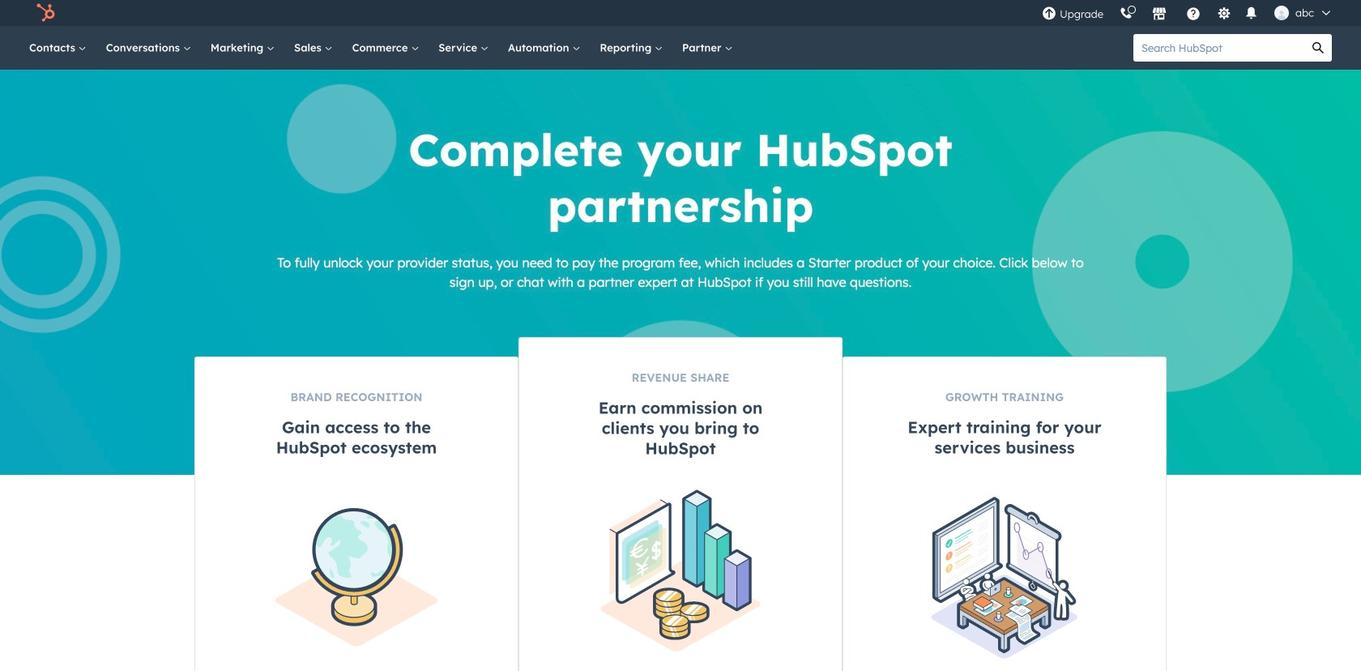 Task type: locate. For each thing, give the bounding box(es) containing it.
Search HubSpot search field
[[1134, 34, 1305, 62]]

garebear orlando image
[[1275, 6, 1290, 20]]

menu
[[1034, 0, 1342, 26]]



Task type: vqa. For each thing, say whether or not it's contained in the screenshot.
Pomatoes "popup button" at the top right
no



Task type: describe. For each thing, give the bounding box(es) containing it.
marketplaces image
[[1153, 7, 1167, 22]]



